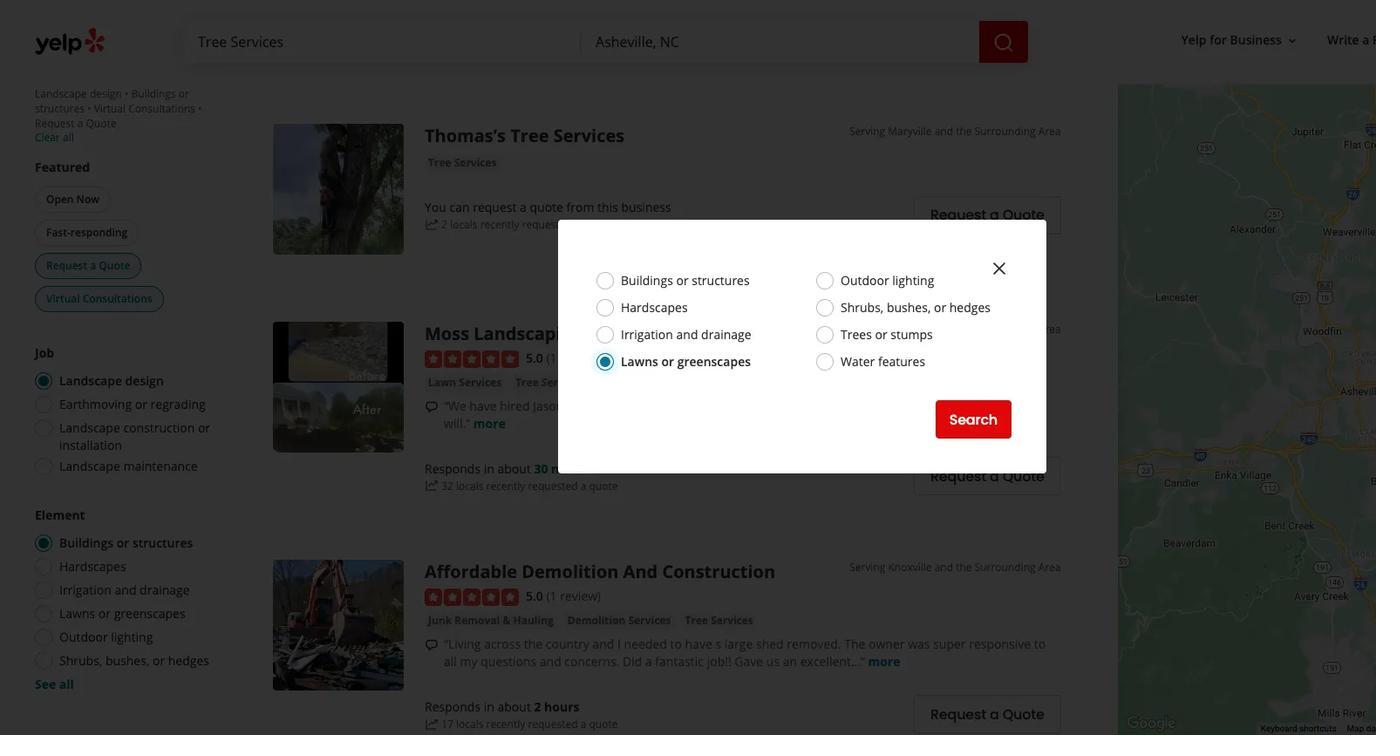 Task type: vqa. For each thing, say whether or not it's contained in the screenshot.
'works'
yes



Task type: describe. For each thing, give the bounding box(es) containing it.
yelp
[[1182, 32, 1207, 48]]

serving knoxville and the surrounding area for affordable demolition and construction
[[850, 560, 1062, 575]]

again
[[895, 398, 926, 414]]

featured
[[35, 159, 90, 175]]

the
[[845, 636, 866, 653]]

2 horizontal spatial i
[[1003, 398, 1006, 414]]

concerns.
[[565, 654, 620, 671]]

16 chevron down v2 image
[[1286, 34, 1300, 48]]

landscape design •
[[35, 86, 131, 101]]

5.0 (1 review) for landscaping
[[526, 350, 601, 366]]

recently inside 7 hours 5 locals recently requested a quote
[[480, 42, 520, 57]]

search
[[950, 410, 998, 430]]

structures inside "option group"
[[133, 535, 193, 551]]

open
[[46, 192, 74, 207]]

request inside featured group
[[46, 258, 87, 273]]

2 horizontal spatial •
[[198, 101, 202, 116]]

removed.
[[787, 636, 842, 653]]

and
[[624, 560, 658, 584]]

shortcuts
[[1300, 724, 1337, 734]]

landscape for landscape maintenance
[[59, 458, 120, 475]]

requested inside 7 hours 5 locals recently requested a quote
[[522, 42, 572, 57]]

keyboard shortcuts button
[[1262, 723, 1337, 736]]

• virtual consultations • request a quote
[[35, 101, 202, 131]]

responsive
[[970, 636, 1032, 653]]

affordable demolition and construction
[[425, 560, 776, 584]]

responding
[[70, 225, 128, 240]]

0 vertical spatial 2
[[442, 217, 448, 232]]

moss landscaping
[[425, 322, 583, 345]]

lawn
[[428, 375, 457, 390]]

you can request a quote from this business
[[425, 199, 672, 216]]

knoxville for moss landscaping
[[889, 322, 932, 336]]

2 vertical spatial tree services link
[[682, 613, 757, 630]]

demolition services
[[568, 614, 671, 629]]

1 vertical spatial lawns
[[59, 606, 95, 622]]

0 horizontal spatial lighting
[[111, 629, 153, 646]]

write a r link
[[1321, 25, 1377, 56]]

16 trending v2 image for affordable demolition and construction
[[425, 718, 439, 732]]

and inside "we have hired jason twice. he works nonstop. i would not hesitate to hire him again and i'm sure i will."
[[929, 398, 951, 414]]

outdoor lighting inside search dialog
[[841, 272, 935, 289]]

lawn services
[[428, 375, 502, 390]]

request left search 'icon'
[[931, 30, 987, 50]]

or inside buildings or structures
[[179, 86, 189, 101]]

in for moss
[[484, 460, 495, 477]]

junk removal & hauling
[[428, 614, 554, 629]]

not
[[758, 398, 777, 414]]

thomas's tree services tree services
[[425, 124, 625, 170]]

buildings inside search dialog
[[621, 272, 673, 289]]

5
[[442, 42, 448, 57]]

hours inside 7 hours 5 locals recently requested a quote
[[545, 24, 580, 40]]

0 horizontal spatial •
[[87, 101, 91, 116]]

recently for 17
[[486, 717, 526, 732]]

review) for demolition
[[560, 588, 601, 605]]

landscaping
[[474, 322, 583, 345]]

30
[[534, 460, 548, 477]]

0 horizontal spatial outdoor lighting
[[59, 629, 153, 646]]

responds in about 30 minutes
[[425, 460, 602, 477]]

large
[[725, 636, 753, 653]]

serving knoxville and the surrounding area for moss landscaping
[[850, 322, 1062, 336]]

this
[[598, 199, 619, 216]]

search button
[[936, 401, 1012, 439]]

lawn services link
[[425, 374, 505, 392]]

and inside search dialog
[[677, 326, 698, 343]]

irrigation and drainage inside search dialog
[[621, 326, 752, 343]]

consultations inside button
[[83, 291, 152, 306]]

1 16 trending v2 image from the top
[[425, 218, 439, 232]]

tree services for tree services button corresponding to lawn services link
[[516, 375, 584, 390]]

request a quote button for 32 locals recently requested a quote
[[914, 457, 1062, 496]]

services up jason
[[542, 375, 584, 390]]

thomas's
[[425, 124, 506, 147]]

twice.
[[567, 398, 600, 414]]

from
[[567, 199, 595, 216]]

demolition services button
[[564, 613, 675, 630]]

demolition inside demolition services button
[[568, 614, 626, 629]]

quote inside 7 hours 5 locals recently requested a quote
[[583, 42, 612, 57]]

see all
[[35, 676, 74, 693]]

write a r
[[1328, 32, 1377, 48]]

now
[[76, 192, 100, 207]]

request a quote inside featured group
[[46, 258, 130, 273]]

job!!
[[707, 654, 732, 671]]

landscape design
[[59, 373, 164, 389]]

2 horizontal spatial to
[[1035, 636, 1046, 653]]

for
[[1210, 32, 1228, 48]]

&
[[503, 614, 511, 629]]

open now button
[[35, 187, 111, 213]]

affordable demolition and construction link
[[425, 560, 776, 584]]

you
[[425, 199, 447, 216]]

hesitate
[[780, 398, 826, 414]]

request a quote button for 2 locals recently requested a quote
[[914, 196, 1062, 234]]

more link for moss landscaping
[[474, 415, 506, 432]]

1 horizontal spatial •
[[125, 86, 129, 101]]

see all button
[[35, 676, 74, 693]]

request a quote for 17 locals recently requested a quote
[[931, 705, 1045, 725]]

works
[[622, 398, 656, 414]]

s
[[716, 636, 722, 653]]

all for see all
[[59, 676, 74, 693]]

will."
[[444, 415, 470, 432]]

buildings inside buildings or structures
[[131, 86, 176, 101]]

r
[[1373, 32, 1377, 48]]

excellent…"
[[801, 654, 865, 671]]

tree down thomas's at the top of the page
[[428, 155, 452, 170]]

moss
[[425, 322, 470, 345]]

services up from
[[554, 124, 625, 147]]

virtual inside • virtual consultations • request a quote
[[94, 101, 126, 116]]

the inside "living across the country and i needed to have s large shed removed. the owner was super responsive to all my questions and concerns. did a fantastic job!! gave us an excellent…"
[[524, 636, 543, 653]]

google image
[[1123, 713, 1180, 736]]

outdoor inside search dialog
[[841, 272, 890, 289]]

serving for moss landscaping
[[850, 322, 886, 336]]

owner
[[869, 636, 905, 653]]

recently for 2
[[480, 217, 520, 232]]

locals inside 7 hours 5 locals recently requested a quote
[[450, 42, 478, 57]]

request a quote button for 17 locals recently requested a quote
[[914, 696, 1062, 734]]

0 horizontal spatial drainage
[[140, 582, 190, 599]]

thomas's tree services image
[[273, 124, 404, 254]]

junk removal & hauling link
[[425, 613, 557, 630]]

responds for affordable
[[425, 699, 481, 716]]

him
[[870, 398, 892, 414]]

greenscapes inside search dialog
[[678, 353, 751, 370]]

nonstop.
[[660, 398, 710, 414]]

virtual consultations
[[46, 291, 152, 306]]

buildings or structures inside "option group"
[[59, 535, 193, 551]]

keyboard shortcuts
[[1262, 724, 1337, 734]]

"living
[[444, 636, 481, 653]]

tree services link for thomas's tree services link on the left
[[425, 154, 500, 172]]

0 horizontal spatial to
[[671, 636, 682, 653]]

a inside • virtual consultations • request a quote
[[77, 116, 83, 131]]

more for moss landscaping
[[474, 415, 506, 432]]

quote inside • virtual consultations • request a quote
[[86, 116, 116, 131]]

trees or stumps
[[841, 326, 933, 343]]

landscape for landscape design
[[59, 373, 122, 389]]

greenscapes inside "option group"
[[114, 606, 186, 622]]

outdoor inside "option group"
[[59, 629, 108, 646]]

sure
[[974, 398, 1000, 414]]

featured group
[[31, 159, 216, 316]]

the for affordable demolition and construction
[[956, 560, 972, 575]]

yelp for business
[[1182, 32, 1283, 48]]

us
[[767, 654, 780, 671]]

stumps
[[891, 326, 933, 343]]

17
[[442, 717, 454, 732]]

0 horizontal spatial irrigation and drainage
[[59, 582, 190, 599]]

(1 for landscaping
[[547, 350, 557, 366]]

request down serving maryville and the surrounding area
[[931, 205, 987, 225]]

shed
[[757, 636, 784, 653]]

1 vertical spatial 2
[[534, 699, 541, 716]]

search dialog
[[0, 0, 1377, 736]]

construction
[[123, 420, 195, 436]]

0 vertical spatial demolition
[[522, 560, 619, 584]]

keyboard
[[1262, 724, 1298, 734]]

have inside "living across the country and i needed to have s large shed removed. the owner was super responsive to all my questions and concerns. did a fantastic job!! gave us an excellent…"
[[685, 636, 713, 653]]

request a quote for 2 locals recently requested a quote
[[931, 205, 1045, 225]]

surrounding for affordable demolition and construction
[[975, 560, 1036, 575]]

virtual consultations button
[[35, 286, 164, 312]]

responds in about 2 hours
[[425, 699, 580, 716]]

user actions element
[[1168, 24, 1377, 59]]

tree right thomas's at the top of the page
[[511, 124, 549, 147]]

about for landscaping
[[498, 460, 531, 477]]

fantastic
[[656, 654, 704, 671]]

open now
[[46, 192, 100, 207]]

2 locals recently requested a quote
[[442, 217, 612, 232]]

landscape construction or installation
[[59, 420, 210, 454]]

a inside "link"
[[1363, 32, 1370, 48]]

shrubs, inside search dialog
[[841, 299, 884, 316]]

yelp for business button
[[1175, 25, 1307, 56]]

construction
[[663, 560, 776, 584]]

5.0 for landscaping
[[526, 350, 543, 366]]



Task type: locate. For each thing, give the bounding box(es) containing it.
removal
[[455, 614, 500, 629]]

review) down 'affordable demolition and construction' link
[[560, 588, 601, 605]]

responds up "17"
[[425, 699, 481, 716]]

consultations inside • virtual consultations • request a quote
[[128, 101, 195, 116]]

1 horizontal spatial tree services
[[685, 614, 754, 629]]

1 vertical spatial outdoor
[[59, 629, 108, 646]]

1 vertical spatial 5 star rating image
[[425, 589, 519, 607]]

structures inside buildings or structures
[[35, 101, 85, 116]]

0 vertical spatial virtual
[[94, 101, 126, 116]]

(1 up hauling
[[547, 588, 557, 605]]

quote for 32 locals recently requested a quote
[[589, 479, 618, 494]]

17 locals recently requested a quote
[[442, 717, 618, 732]]

0 vertical spatial lawns or greenscapes
[[621, 353, 751, 370]]

design for landscape design •
[[90, 86, 122, 101]]

2 option group from the top
[[30, 507, 216, 694]]

buildings or structures down the business in the top left of the page
[[621, 272, 750, 289]]

the down hauling
[[524, 636, 543, 653]]

0 vertical spatial structures
[[35, 101, 85, 116]]

hedges inside search dialog
[[950, 299, 991, 316]]

recently down request
[[480, 217, 520, 232]]

1 knoxville from the top
[[889, 322, 932, 336]]

1 vertical spatial review)
[[560, 588, 601, 605]]

affordable demolition and construction image
[[273, 560, 404, 691]]

lawn services button
[[425, 374, 505, 392]]

requested for 17 locals recently requested a quote
[[528, 717, 578, 732]]

request
[[473, 199, 517, 216]]

option group containing element
[[30, 507, 216, 694]]

about up 17 locals recently requested a quote
[[498, 699, 531, 716]]

2 in from the top
[[484, 699, 495, 716]]

about up 32 locals recently requested a quote
[[498, 460, 531, 477]]

needed
[[624, 636, 667, 653]]

1 vertical spatial 5.0
[[526, 588, 543, 605]]

in
[[484, 460, 495, 477], [484, 699, 495, 716]]

2 vertical spatial area
[[1039, 560, 1062, 575]]

serving for thomas's tree services
[[850, 124, 886, 138]]

lawns inside search dialog
[[621, 353, 659, 370]]

a inside "living across the country and i needed to have s large shed removed. the owner was super responsive to all my questions and concerns. did a fantastic job!! gave us an excellent…"
[[646, 654, 652, 671]]

2 hours from the top
[[545, 699, 580, 716]]

responds
[[425, 460, 481, 477], [425, 699, 481, 716]]

2 vertical spatial buildings or structures
[[59, 535, 193, 551]]

requested down the you can request a quote from this business
[[522, 217, 572, 232]]

0 horizontal spatial tree services
[[516, 375, 584, 390]]

1 option group from the top
[[30, 345, 216, 481]]

outdoor up the trees
[[841, 272, 890, 289]]

landscape for landscape construction or installation
[[59, 420, 120, 436]]

design inside "option group"
[[125, 373, 164, 389]]

0 vertical spatial more
[[474, 415, 506, 432]]

1 vertical spatial more
[[869, 654, 901, 671]]

2 vertical spatial structures
[[133, 535, 193, 551]]

0 horizontal spatial lawns
[[59, 606, 95, 622]]

0 horizontal spatial more link
[[474, 415, 506, 432]]

tree services button up jason
[[512, 374, 588, 392]]

review) for landscaping
[[560, 350, 601, 366]]

locals right 32
[[456, 479, 484, 494]]

consultations
[[128, 101, 195, 116], [83, 291, 152, 306]]

tree services button
[[425, 154, 500, 172], [512, 374, 588, 392], [682, 613, 757, 630]]

moss landscaping image
[[273, 322, 404, 453]]

2 review) from the top
[[560, 588, 601, 605]]

quote inside featured group
[[99, 258, 130, 273]]

0 vertical spatial more link
[[474, 415, 506, 432]]

to up the fantastic
[[671, 636, 682, 653]]

buildings or structures up 'clear all'
[[35, 86, 189, 116]]

16 trending v2 image for moss landscaping
[[425, 479, 439, 493]]

serving knoxville and the surrounding area
[[850, 322, 1062, 336], [850, 560, 1062, 575]]

gave
[[735, 654, 764, 671]]

16 speech v2 image for affordable
[[425, 639, 439, 653]]

1 vertical spatial drainage
[[140, 582, 190, 599]]

all inside "living across the country and i needed to have s large shed removed. the owner was super responsive to all my questions and concerns. did a fantastic job!! gave us an excellent…"
[[444, 654, 457, 671]]

1 vertical spatial irrigation and drainage
[[59, 582, 190, 599]]

0 vertical spatial 5.0
[[526, 350, 543, 366]]

buildings or structures down element
[[59, 535, 193, 551]]

1 area from the top
[[1039, 124, 1062, 138]]

outdoor up the see all button
[[59, 629, 108, 646]]

tree services link up s
[[682, 613, 757, 630]]

have inside "we have hired jason twice. he works nonstop. i would not hesitate to hire him again and i'm sure i will."
[[470, 398, 497, 414]]

1 vertical spatial lawns or greenscapes
[[59, 606, 186, 622]]

buildings or structures inside search dialog
[[621, 272, 750, 289]]

surrounding for moss landscaping
[[975, 322, 1036, 336]]

16 speech v2 image for moss
[[425, 400, 439, 414]]

2 16 trending v2 image from the top
[[425, 479, 439, 493]]

to inside "we have hired jason twice. he works nonstop. i would not hesitate to hire him again and i'm sure i will."
[[829, 398, 841, 414]]

he
[[603, 398, 619, 414]]

requested for 2 locals recently requested a quote
[[522, 217, 572, 232]]

map
[[1348, 724, 1365, 734]]

landscape up 'clear all'
[[35, 86, 87, 101]]

0 vertical spatial bushes,
[[887, 299, 931, 316]]

services inside demolition services button
[[629, 614, 671, 629]]

2 horizontal spatial structures
[[692, 272, 750, 289]]

demolition services link
[[564, 613, 675, 630]]

1 (1 from the top
[[547, 350, 557, 366]]

2 16 speech v2 image from the top
[[425, 639, 439, 653]]

shrubs, bushes, or hedges inside "option group"
[[59, 653, 209, 669]]

demolition up hauling
[[522, 560, 619, 584]]

5.0 for demolition
[[526, 588, 543, 605]]

irrigation inside "option group"
[[59, 582, 112, 599]]

serving for affordable demolition and construction
[[850, 560, 886, 575]]

knoxville up features
[[889, 322, 932, 336]]

7
[[534, 24, 541, 40]]

locals right "5"
[[450, 42, 478, 57]]

all right clear
[[63, 130, 74, 145]]

serving up "the"
[[850, 560, 886, 575]]

1 review) from the top
[[560, 350, 601, 366]]

in for affordable
[[484, 699, 495, 716]]

1 vertical spatial greenscapes
[[114, 606, 186, 622]]

0 vertical spatial responds
[[425, 460, 481, 477]]

regrading
[[151, 396, 206, 413]]

16 speech v2 image down junk
[[425, 639, 439, 653]]

affordable
[[425, 560, 517, 584]]

1 surrounding from the top
[[975, 124, 1036, 138]]

1 vertical spatial lighting
[[111, 629, 153, 646]]

1 vertical spatial responds
[[425, 699, 481, 716]]

tree services
[[516, 375, 584, 390], [685, 614, 754, 629]]

locals right "17"
[[456, 717, 484, 732]]

1 horizontal spatial buildings
[[131, 86, 176, 101]]

tree services link down thomas's at the top of the page
[[425, 154, 500, 172]]

area
[[1039, 124, 1062, 138], [1039, 322, 1062, 336], [1039, 560, 1062, 575]]

tree services link for lawn services link
[[512, 374, 588, 392]]

1 horizontal spatial lighting
[[893, 272, 935, 289]]

more link
[[474, 415, 506, 432], [869, 654, 901, 671]]

responds for moss
[[425, 460, 481, 477]]

irrigation down element
[[59, 582, 112, 599]]

0 vertical spatial option group
[[30, 345, 216, 481]]

0 vertical spatial 5.0 (1 review)
[[526, 350, 601, 366]]

5.0 (1 review) for demolition
[[526, 588, 601, 605]]

1 horizontal spatial more
[[869, 654, 901, 671]]

1 vertical spatial shrubs,
[[59, 653, 102, 669]]

junk removal & hauling button
[[425, 613, 557, 630]]

1 vertical spatial option group
[[30, 507, 216, 694]]

1 hours from the top
[[545, 24, 580, 40]]

0 vertical spatial 5 star rating image
[[425, 351, 519, 368]]

in up 32 locals recently requested a quote
[[484, 460, 495, 477]]

landscape inside landscape construction or installation
[[59, 420, 120, 436]]

locals for 32
[[456, 479, 484, 494]]

requested for 32 locals recently requested a quote
[[528, 479, 578, 494]]

thomas's tree services link
[[425, 124, 625, 147]]

knoxville for affordable demolition and construction
[[889, 560, 932, 575]]

0 vertical spatial all
[[63, 130, 74, 145]]

0 horizontal spatial bushes,
[[105, 653, 149, 669]]

0 horizontal spatial design
[[90, 86, 122, 101]]

"we have hired jason twice. he works nonstop. i would not hesitate to hire him again and i'm sure i will."
[[444, 398, 1006, 432]]

0 horizontal spatial structures
[[35, 101, 85, 116]]

serving knoxville and the surrounding area up 'super'
[[850, 560, 1062, 575]]

5 star rating image up removal
[[425, 589, 519, 607]]

hours up 17 locals recently requested a quote
[[545, 699, 580, 716]]

0 horizontal spatial i
[[618, 636, 621, 653]]

0 vertical spatial serving knoxville and the surrounding area
[[850, 322, 1062, 336]]

questions
[[481, 654, 537, 671]]

quote for 2 locals recently requested a quote
[[583, 217, 612, 232]]

request down the landscape design •
[[35, 116, 75, 131]]

tree up the fantastic
[[685, 614, 709, 629]]

1 vertical spatial serving
[[850, 322, 886, 336]]

outdoor lighting
[[841, 272, 935, 289], [59, 629, 153, 646]]

1 vertical spatial 16 speech v2 image
[[425, 639, 439, 653]]

0 vertical spatial hardscapes
[[621, 299, 688, 316]]

1 about from the top
[[498, 460, 531, 477]]

2 vertical spatial tree services button
[[682, 613, 757, 630]]

hedges
[[950, 299, 991, 316], [168, 653, 209, 669]]

1 16 speech v2 image from the top
[[425, 400, 439, 414]]

3 surrounding from the top
[[975, 560, 1036, 575]]

area for affordable demolition and construction
[[1039, 560, 1062, 575]]

1 serving knoxville and the surrounding area from the top
[[850, 322, 1062, 336]]

shrubs, bushes, or hedges inside search dialog
[[841, 299, 991, 316]]

review) up twice. in the bottom left of the page
[[560, 350, 601, 366]]

16 speech v2 image
[[425, 400, 439, 414], [425, 639, 439, 653]]

structures
[[35, 101, 85, 116], [692, 272, 750, 289], [133, 535, 193, 551]]

tree up hired
[[516, 375, 539, 390]]

1 vertical spatial (1
[[547, 588, 557, 605]]

0 horizontal spatial shrubs,
[[59, 653, 102, 669]]

all for clear all
[[63, 130, 74, 145]]

business
[[1231, 32, 1283, 48]]

1 vertical spatial structures
[[692, 272, 750, 289]]

1 horizontal spatial irrigation
[[621, 326, 674, 343]]

tree services button for thomas's tree services link on the left
[[425, 154, 500, 172]]

tree services button down thomas's at the top of the page
[[425, 154, 500, 172]]

the for moss landscaping
[[956, 322, 972, 336]]

tree services up jason
[[516, 375, 584, 390]]

2 horizontal spatial buildings
[[621, 272, 673, 289]]

tree services for tree services button to the right
[[685, 614, 754, 629]]

option group
[[30, 345, 216, 481], [30, 507, 216, 694]]

serving up the "water"
[[850, 322, 886, 336]]

1 horizontal spatial to
[[829, 398, 841, 414]]

map region
[[1055, 0, 1377, 736]]

irrigation inside search dialog
[[621, 326, 674, 343]]

1 vertical spatial hedges
[[168, 653, 209, 669]]

1 5 star rating image from the top
[[425, 351, 519, 368]]

1 vertical spatial serving knoxville and the surrounding area
[[850, 560, 1062, 575]]

(1 down the "landscaping"
[[547, 350, 557, 366]]

i inside "living across the country and i needed to have s large shed removed. the owner was super responsive to all my questions and concerns. did a fantastic job!! gave us an excellent…"
[[618, 636, 621, 653]]

serving left maryville
[[850, 124, 886, 138]]

0 vertical spatial have
[[470, 398, 497, 414]]

1 in from the top
[[484, 460, 495, 477]]

to right responsive
[[1035, 636, 1046, 653]]

2 5.0 from the top
[[526, 588, 543, 605]]

0 horizontal spatial buildings
[[59, 535, 113, 551]]

shrubs,
[[841, 299, 884, 316], [59, 653, 102, 669]]

all left the my
[[444, 654, 457, 671]]

(1 for demolition
[[547, 588, 557, 605]]

search image
[[994, 32, 1015, 53]]

1 vertical spatial irrigation
[[59, 582, 112, 599]]

2 area from the top
[[1039, 322, 1062, 336]]

0 vertical spatial serving
[[850, 124, 886, 138]]

1 vertical spatial hardscapes
[[59, 558, 126, 575]]

i right sure
[[1003, 398, 1006, 414]]

1 vertical spatial have
[[685, 636, 713, 653]]

2 horizontal spatial tree services button
[[682, 613, 757, 630]]

tree services link
[[425, 154, 500, 172], [512, 374, 588, 392], [682, 613, 757, 630]]

0 vertical spatial greenscapes
[[678, 353, 751, 370]]

0 vertical spatial lighting
[[893, 272, 935, 289]]

0 horizontal spatial 2
[[442, 217, 448, 232]]

hire
[[844, 398, 866, 414]]

have right "we
[[470, 398, 497, 414]]

2 5 star rating image from the top
[[425, 589, 519, 607]]

1 horizontal spatial greenscapes
[[678, 353, 751, 370]]

5.0
[[526, 350, 543, 366], [526, 588, 543, 605]]

1 horizontal spatial irrigation and drainage
[[621, 326, 752, 343]]

knoxville up was
[[889, 560, 932, 575]]

tree services link up jason
[[512, 374, 588, 392]]

minutes
[[552, 460, 602, 477]]

moss landscaping link
[[425, 322, 583, 345]]

structures inside search dialog
[[692, 272, 750, 289]]

2 about from the top
[[498, 699, 531, 716]]

0 horizontal spatial hedges
[[168, 653, 209, 669]]

greenscapes
[[678, 353, 751, 370], [114, 606, 186, 622]]

1 responds from the top
[[425, 460, 481, 477]]

earthmoving
[[59, 396, 132, 413]]

5 star rating image
[[425, 351, 519, 368], [425, 589, 519, 607]]

requested down 7
[[522, 42, 572, 57]]

2 responds from the top
[[425, 699, 481, 716]]

0 vertical spatial 16 trending v2 image
[[425, 218, 439, 232]]

serving knoxville and the surrounding area up features
[[850, 322, 1062, 336]]

outdoor lighting up trees or stumps
[[841, 272, 935, 289]]

services down thomas's at the top of the page
[[454, 155, 497, 170]]

landscape up earthmoving
[[59, 373, 122, 389]]

buildings inside "option group"
[[59, 535, 113, 551]]

3 area from the top
[[1039, 560, 1062, 575]]

water features
[[841, 353, 926, 370]]

0 horizontal spatial shrubs, bushes, or hedges
[[59, 653, 209, 669]]

more down hired
[[474, 415, 506, 432]]

2 surrounding from the top
[[975, 322, 1036, 336]]

recently down the responds in about 2 hours
[[486, 717, 526, 732]]

5.0 (1 review) down the "landscaping"
[[526, 350, 601, 366]]

2 knoxville from the top
[[889, 560, 932, 575]]

1 vertical spatial in
[[484, 699, 495, 716]]

1 vertical spatial virtual
[[46, 291, 80, 306]]

1 5.0 (1 review) from the top
[[526, 350, 601, 366]]

5.0 (1 review) up hauling
[[526, 588, 601, 605]]

a inside group
[[90, 258, 96, 273]]

bushes, inside search dialog
[[887, 299, 931, 316]]

lawns or greenscapes inside "option group"
[[59, 606, 186, 622]]

clear all
[[35, 130, 74, 145]]

0 vertical spatial drainage
[[702, 326, 752, 343]]

lawns
[[621, 353, 659, 370], [59, 606, 95, 622]]

about
[[498, 460, 531, 477], [498, 699, 531, 716]]

bushes, inside "option group"
[[105, 653, 149, 669]]

lawns up the works in the left of the page
[[621, 353, 659, 370]]

the up 'super'
[[956, 560, 972, 575]]

32
[[442, 479, 454, 494]]

fast-responding button
[[35, 220, 139, 246]]

1 horizontal spatial i
[[713, 398, 717, 414]]

fast-
[[46, 225, 70, 240]]

shrubs, up the see all button
[[59, 653, 102, 669]]

i
[[713, 398, 717, 414], [1003, 398, 1006, 414], [618, 636, 621, 653]]

locals for 17
[[456, 717, 484, 732]]

i left would
[[713, 398, 717, 414]]

lighting inside search dialog
[[893, 272, 935, 289]]

fast-responding
[[46, 225, 128, 240]]

16 trending v2 image
[[425, 218, 439, 232], [425, 479, 439, 493], [425, 718, 439, 732]]

landscape maintenance
[[59, 458, 198, 475]]

the right maryville
[[956, 124, 972, 138]]

0 horizontal spatial tree services button
[[425, 154, 500, 172]]

country
[[546, 636, 590, 653]]

None search field
[[184, 21, 1032, 63]]

0 vertical spatial outdoor lighting
[[841, 272, 935, 289]]

irrigation up the works in the left of the page
[[621, 326, 674, 343]]

a
[[990, 30, 1000, 50], [1363, 32, 1370, 48], [575, 42, 581, 57], [77, 116, 83, 131], [520, 199, 527, 216], [990, 205, 1000, 225], [575, 217, 581, 232], [90, 258, 96, 273], [990, 466, 1000, 486], [581, 479, 587, 494], [646, 654, 652, 671], [990, 705, 1000, 725], [581, 717, 587, 732]]

5.0 down the "landscaping"
[[526, 350, 543, 366]]

5.0 (1 review)
[[526, 350, 601, 366], [526, 588, 601, 605]]

hours right 7
[[545, 24, 580, 40]]

business
[[622, 199, 672, 216]]

a inside 7 hours 5 locals recently requested a quote
[[575, 42, 581, 57]]

0 vertical spatial tree services button
[[425, 154, 500, 172]]

across
[[484, 636, 521, 653]]

trees
[[841, 326, 872, 343]]

requested down the responds in about 2 hours
[[528, 717, 578, 732]]

hauling
[[514, 614, 554, 629]]

more link for affordable demolition and construction
[[869, 654, 901, 671]]

earthmoving or regrading
[[59, 396, 206, 413]]

maintenance
[[123, 458, 198, 475]]

lighting
[[893, 272, 935, 289], [111, 629, 153, 646]]

landscape for landscape design •
[[35, 86, 87, 101]]

"living across the country and i needed to have s large shed removed. the owner was super responsive to all my questions and concerns. did a fantastic job!! gave us an excellent…"
[[444, 636, 1046, 671]]

did
[[623, 654, 642, 671]]

have left s
[[685, 636, 713, 653]]

demolition
[[522, 560, 619, 584], [568, 614, 626, 629]]

about for demolition
[[498, 699, 531, 716]]

0 vertical spatial consultations
[[128, 101, 195, 116]]

recently down responds in about 30 minutes
[[486, 479, 526, 494]]

locals for 2
[[450, 217, 478, 232]]

was
[[908, 636, 931, 653]]

16 speech v2 image left "we
[[425, 400, 439, 414]]

2 (1 from the top
[[547, 588, 557, 605]]

locals down can on the left top of the page
[[450, 217, 478, 232]]

request a quote for 32 locals recently requested a quote
[[931, 466, 1045, 486]]

0 vertical spatial 16 speech v2 image
[[425, 400, 439, 414]]

lawns up the see all button
[[59, 606, 95, 622]]

lawns or greenscapes inside search dialog
[[621, 353, 751, 370]]

16 trending v2 image left 32
[[425, 479, 439, 493]]

2 serving knoxville and the surrounding area from the top
[[850, 560, 1062, 575]]

services up large on the right of the page
[[711, 614, 754, 629]]

see
[[35, 676, 56, 693]]

0 vertical spatial about
[[498, 460, 531, 477]]

design for landscape design
[[125, 373, 164, 389]]

junk
[[428, 614, 452, 629]]

drainage inside search dialog
[[702, 326, 752, 343]]

services up "we
[[459, 375, 502, 390]]

1 horizontal spatial have
[[685, 636, 713, 653]]

3 16 trending v2 image from the top
[[425, 718, 439, 732]]

0 vertical spatial in
[[484, 460, 495, 477]]

16 trending v2 image left "17"
[[425, 718, 439, 732]]

1 vertical spatial more link
[[869, 654, 901, 671]]

or inside landscape construction or installation
[[198, 420, 210, 436]]

2 vertical spatial serving
[[850, 560, 886, 575]]

5 star rating image up lawn services
[[425, 351, 519, 368]]

tree services button up s
[[682, 613, 757, 630]]

request down 'super'
[[931, 705, 987, 725]]

services up needed
[[629, 614, 671, 629]]

request inside • virtual consultations • request a quote
[[35, 116, 75, 131]]

shrubs, up the trees
[[841, 299, 884, 316]]

more link down hired
[[474, 415, 506, 432]]

0 vertical spatial design
[[90, 86, 122, 101]]

request down fast-
[[46, 258, 87, 273]]

option group containing job
[[30, 345, 216, 481]]

0 vertical spatial tree services
[[516, 375, 584, 390]]

tree services up s
[[685, 614, 754, 629]]

1 5.0 from the top
[[526, 350, 543, 366]]

5 star rating image for moss
[[425, 351, 519, 368]]

1 vertical spatial design
[[125, 373, 164, 389]]

virtual inside button
[[46, 291, 80, 306]]

close image
[[989, 258, 1010, 279]]

in up 17 locals recently requested a quote
[[484, 699, 495, 716]]

locals
[[450, 42, 478, 57], [450, 217, 478, 232], [456, 479, 484, 494], [456, 717, 484, 732]]

hours
[[545, 24, 580, 40], [545, 699, 580, 716]]

recently for 32
[[486, 479, 526, 494]]

request down search in the right of the page
[[931, 466, 987, 486]]

0 vertical spatial buildings or structures
[[35, 86, 189, 116]]

the for thomas's tree services
[[956, 124, 972, 138]]

services inside lawn services button
[[459, 375, 502, 390]]

hedges inside "option group"
[[168, 653, 209, 669]]

shrubs, bushes, or hedges up stumps
[[841, 299, 991, 316]]

1 vertical spatial outdoor lighting
[[59, 629, 153, 646]]

5.0 up hauling
[[526, 588, 543, 605]]

tree services button for lawn services link
[[512, 374, 588, 392]]

2 up 17 locals recently requested a quote
[[534, 699, 541, 716]]

quote for 17 locals recently requested a quote
[[589, 717, 618, 732]]

all right see
[[59, 676, 74, 693]]

responds up 32
[[425, 460, 481, 477]]

5 star rating image for affordable
[[425, 589, 519, 607]]

more down owner
[[869, 654, 901, 671]]

requested down 30 at the left bottom
[[528, 479, 578, 494]]

1 horizontal spatial outdoor lighting
[[841, 272, 935, 289]]

surrounding
[[975, 124, 1036, 138], [975, 322, 1036, 336], [975, 560, 1036, 575]]

review)
[[560, 350, 601, 366], [560, 588, 601, 605]]

more for affordable demolition and construction
[[869, 654, 901, 671]]

"we
[[444, 398, 467, 414]]

quote
[[1003, 30, 1045, 50], [86, 116, 116, 131], [1003, 205, 1045, 225], [99, 258, 130, 273], [1003, 466, 1045, 486], [1003, 705, 1045, 725]]

services
[[554, 124, 625, 147], [454, 155, 497, 170], [459, 375, 502, 390], [542, 375, 584, 390], [629, 614, 671, 629], [711, 614, 754, 629]]

outdoor
[[841, 272, 890, 289], [59, 629, 108, 646]]

an
[[783, 654, 798, 671]]

1 vertical spatial demolition
[[568, 614, 626, 629]]

16 trending v2 image down you
[[425, 218, 439, 232]]

0 horizontal spatial more
[[474, 415, 506, 432]]

landscape up "installation"
[[59, 420, 120, 436]]

2 5.0 (1 review) from the top
[[526, 588, 601, 605]]

1 horizontal spatial 2
[[534, 699, 541, 716]]

area for moss landscaping
[[1039, 322, 1062, 336]]

the right stumps
[[956, 322, 972, 336]]

1 vertical spatial 5.0 (1 review)
[[526, 588, 601, 605]]

demolition up country
[[568, 614, 626, 629]]

1 horizontal spatial shrubs,
[[841, 299, 884, 316]]

hardscapes inside search dialog
[[621, 299, 688, 316]]

recently right "5"
[[480, 42, 520, 57]]

shrubs, bushes, or hedges up see all at the bottom of the page
[[59, 653, 209, 669]]



